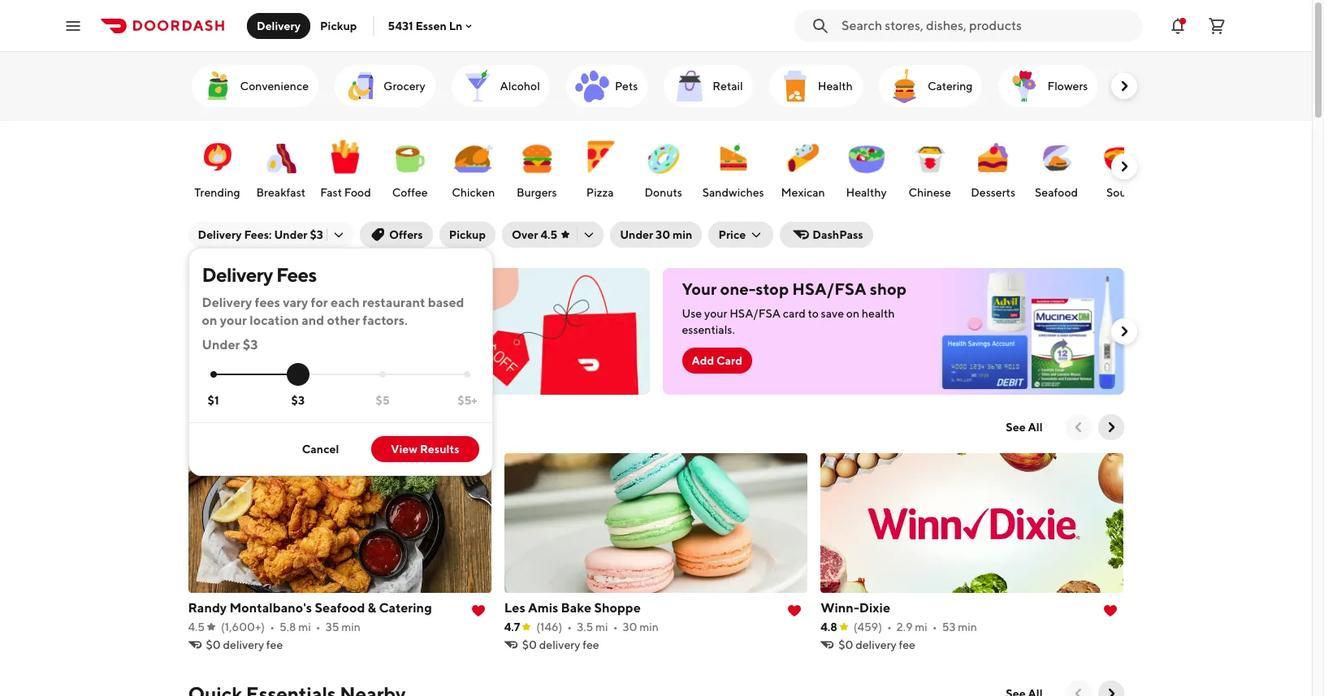 Task type: describe. For each thing, give the bounding box(es) containing it.
over 4.5
[[512, 228, 557, 241]]

use
[[682, 307, 702, 320]]

delivery for delivery fees
[[202, 263, 273, 286]]

$5 for $5
[[376, 394, 390, 407]]

save inside use your hsa/fsa card to save on health essentials.
[[821, 307, 844, 320]]

fees
[[255, 295, 280, 310]]

minimum
[[268, 327, 317, 340]]

under for under $3
[[202, 337, 240, 353]]

Store search: begin typing to search for stores available on DoorDash text field
[[842, 17, 1132, 35]]

$5 for $5 subtotal minimum required.
[[208, 327, 221, 340]]

health image
[[776, 67, 815, 106]]

a
[[254, 279, 263, 298]]

grocery
[[383, 80, 425, 93]]

enjoy a $0 delivery fee on your first order.
[[208, 279, 438, 318]]

your inside delivery fees vary for each restaurant based on your location and other factors.
[[220, 313, 247, 328]]

0 vertical spatial seafood
[[1035, 186, 1078, 199]]

bake
[[561, 600, 591, 616]]

under 30 min button
[[610, 222, 702, 248]]

burgers
[[517, 186, 557, 199]]

min for les amis bake shoppe
[[639, 621, 659, 634]]

over 4.5 button
[[502, 222, 604, 248]]

offers
[[389, 228, 423, 241]]

1 vertical spatial next button of carousel image
[[1116, 323, 1132, 340]]

$​0 for randy
[[206, 638, 221, 651]]

stop
[[756, 279, 789, 298]]

3.5
[[577, 621, 593, 634]]

fee for les amis bake shoppe
[[583, 638, 599, 651]]

all
[[1028, 421, 1043, 434]]

on inside use your hsa/fsa card to save on health essentials.
[[846, 307, 859, 320]]

dixie
[[859, 600, 890, 616]]

delivery inside enjoy a $0 delivery fee on your first order.
[[290, 279, 351, 298]]

based
[[428, 295, 464, 310]]

delivery for delivery fees vary for each restaurant based on your location and other factors.
[[202, 295, 252, 310]]

0 horizontal spatial 4.5
[[188, 621, 205, 634]]

5431 essen ln
[[388, 19, 462, 32]]

add
[[692, 354, 714, 367]]

0 vertical spatial catering
[[928, 80, 973, 93]]

delivery button
[[247, 13, 310, 39]]

2 • from the left
[[316, 621, 321, 634]]

one-
[[720, 279, 756, 298]]

• 5.8 mi • 35 min
[[270, 621, 361, 634]]

for
[[311, 295, 328, 310]]

delivery for delivery
[[257, 19, 301, 32]]

healthy
[[846, 186, 887, 199]]

notification bell image
[[1168, 16, 1188, 35]]

desserts
[[971, 186, 1015, 199]]

view
[[391, 443, 418, 456]]

pets
[[615, 80, 638, 93]]

sandwiches
[[702, 186, 764, 199]]

&
[[368, 600, 376, 616]]

$1 stars and over image
[[210, 371, 216, 378]]

2 vertical spatial $5
[[287, 461, 299, 474]]

6 • from the left
[[932, 621, 937, 634]]

1 vertical spatial catering
[[379, 600, 432, 616]]

trending link
[[190, 129, 245, 204]]

1 horizontal spatial pickup button
[[439, 222, 496, 248]]

each
[[331, 295, 360, 310]]

4.8
[[821, 621, 837, 634]]

stores
[[247, 416, 304, 439]]

previous button of carousel image
[[1070, 419, 1086, 435]]

price
[[718, 228, 746, 241]]

1 vertical spatial next button of carousel image
[[1103, 686, 1119, 696]]

your
[[682, 279, 717, 298]]

and
[[302, 313, 324, 328]]

shoppe
[[594, 600, 641, 616]]

saved stores
[[188, 416, 304, 439]]

alcohol
[[500, 80, 540, 93]]

les amis bake shoppe
[[504, 600, 641, 616]]

2 horizontal spatial $3
[[310, 228, 323, 241]]

under for under 30 min
[[620, 228, 653, 241]]

card
[[783, 307, 806, 320]]

fee inside enjoy a $0 delivery fee on your first order.
[[354, 279, 379, 298]]

5 • from the left
[[887, 621, 892, 634]]

vary
[[283, 295, 308, 310]]

your inside use your hsa/fsa card to save on health essentials.
[[704, 307, 727, 320]]

spend $35, save $5
[[211, 461, 299, 474]]

1 vertical spatial 30
[[623, 621, 637, 634]]

0 horizontal spatial save
[[265, 461, 285, 474]]

dashpass
[[813, 228, 863, 241]]

previous button of carousel image
[[1070, 686, 1086, 696]]

fees:
[[244, 228, 272, 241]]

delivery fees vary for each restaurant based on your location and other factors.
[[202, 295, 464, 328]]

$0
[[266, 279, 287, 298]]

saved
[[188, 416, 243, 439]]

offers button
[[360, 222, 433, 248]]

4 • from the left
[[613, 621, 618, 634]]

delivery fees: under $3
[[198, 228, 323, 241]]

• 2.9 mi • 53 min
[[887, 621, 977, 634]]

1 horizontal spatial under
[[274, 228, 307, 241]]

delivery fees
[[202, 263, 317, 286]]

min inside button
[[673, 228, 692, 241]]

location
[[250, 313, 299, 328]]

$3 stars and over image
[[295, 371, 301, 378]]

5431
[[388, 19, 413, 32]]

order.
[[241, 299, 285, 318]]

add card
[[692, 354, 742, 367]]

$​0 delivery fee for montalbano's
[[206, 638, 283, 651]]

beauty image
[[1121, 67, 1160, 106]]

essentials.
[[682, 323, 735, 336]]

health link
[[769, 65, 863, 107]]

donuts
[[645, 186, 682, 199]]

ln
[[449, 19, 462, 32]]

fee for winn-dixie
[[899, 638, 915, 651]]

trending
[[194, 186, 240, 199]]

$5 stars and over image
[[379, 371, 386, 378]]

under 30 min
[[620, 228, 692, 241]]

$​0 delivery fee for dixie
[[838, 638, 915, 651]]

view results button
[[372, 436, 479, 462]]



Task type: vqa. For each thing, say whether or not it's contained in the screenshot.
second Click to add this store to your saved list icon
no



Task type: locate. For each thing, give the bounding box(es) containing it.
$​0 delivery fee down (146)
[[522, 638, 599, 651]]

0 horizontal spatial $​0
[[206, 638, 221, 651]]

1 horizontal spatial $​0
[[522, 638, 537, 651]]

flowers image
[[1005, 67, 1044, 106]]

coffee
[[392, 186, 428, 199]]

1 $​0 delivery fee from the left
[[206, 638, 283, 651]]

see all
[[1006, 421, 1043, 434]]

use your hsa/fsa card to save on health essentials.
[[682, 307, 895, 336]]

2 horizontal spatial $​0 delivery fee
[[838, 638, 915, 651]]

• left the 2.9 on the bottom right of the page
[[887, 621, 892, 634]]

0 horizontal spatial pickup
[[320, 19, 357, 32]]

$35,
[[242, 461, 263, 474]]

results
[[420, 443, 459, 456]]

subtotal
[[224, 327, 266, 340]]

cancel button
[[282, 436, 359, 462]]

• down shoppe
[[613, 621, 618, 634]]

catering right catering icon
[[928, 80, 973, 93]]

3 • from the left
[[567, 621, 572, 634]]

0 horizontal spatial on
[[202, 313, 217, 328]]

mexican
[[781, 186, 825, 199]]

1 horizontal spatial mi
[[595, 621, 608, 634]]

under
[[274, 228, 307, 241], [620, 228, 653, 241], [202, 337, 240, 353]]

0 horizontal spatial $​0 delivery fee
[[206, 638, 283, 651]]

your up essentials.
[[704, 307, 727, 320]]

• left 5.8
[[270, 621, 275, 634]]

required.
[[319, 327, 366, 340]]

alcohol link
[[451, 65, 550, 107]]

1 • from the left
[[270, 621, 275, 634]]

randy
[[188, 600, 227, 616]]

$3 up fees
[[310, 228, 323, 241]]

pets image
[[573, 67, 612, 106]]

fee for randy montalbano's seafood & catering
[[266, 638, 283, 651]]

4.5 inside button
[[540, 228, 557, 241]]

next button of carousel image up soup
[[1116, 158, 1132, 175]]

open menu image
[[63, 16, 83, 35]]

retail image
[[670, 67, 709, 106]]

2.9
[[897, 621, 913, 634]]

pickup right delivery button at the top of page
[[320, 19, 357, 32]]

0 vertical spatial pickup button
[[310, 13, 367, 39]]

1 horizontal spatial seafood
[[1035, 186, 1078, 199]]

cancel
[[302, 443, 339, 456]]

see
[[1006, 421, 1026, 434]]

1 horizontal spatial $​0 delivery fee
[[522, 638, 599, 651]]

fee down the 2.9 on the bottom right of the page
[[899, 638, 915, 651]]

1 $​0 from the left
[[206, 638, 221, 651]]

flowers
[[1047, 80, 1088, 93]]

2 horizontal spatial mi
[[915, 621, 927, 634]]

1 vertical spatial pickup button
[[439, 222, 496, 248]]

1 horizontal spatial 30
[[656, 228, 670, 241]]

0 horizontal spatial seafood
[[315, 600, 365, 616]]

1 vertical spatial save
[[265, 461, 285, 474]]

2 horizontal spatial under
[[620, 228, 653, 241]]

mi for seafood
[[298, 621, 311, 634]]

4.5 down randy
[[188, 621, 205, 634]]

catering right &
[[379, 600, 432, 616]]

your inside enjoy a $0 delivery fee on your first order.
[[405, 279, 438, 298]]

over
[[512, 228, 538, 241]]

next button of carousel image right previous button of carousel icon
[[1103, 686, 1119, 696]]

next button of carousel image
[[1116, 78, 1132, 94], [1116, 323, 1132, 340], [1103, 419, 1119, 435]]

• 3.5 mi • 30 min
[[567, 621, 659, 634]]

$5+
[[458, 394, 477, 407]]

5431 essen ln button
[[388, 19, 475, 32]]

30 down donuts on the top of page
[[656, 228, 670, 241]]

2 mi from the left
[[595, 621, 608, 634]]

pickup
[[320, 19, 357, 32], [449, 228, 486, 241]]

other
[[327, 313, 360, 328]]

restaurant
[[362, 295, 425, 310]]

on inside delivery fees vary for each restaurant based on your location and other factors.
[[202, 313, 217, 328]]

$​0 down 'winn-'
[[838, 638, 853, 651]]

1 vertical spatial $3
[[243, 337, 258, 353]]

0 horizontal spatial pickup button
[[310, 13, 367, 39]]

(459)
[[854, 621, 882, 634]]

$1
[[208, 394, 219, 407]]

2 $​0 from the left
[[522, 638, 537, 651]]

1 vertical spatial $5
[[376, 394, 390, 407]]

0 vertical spatial save
[[821, 307, 844, 320]]

$​0 down (146)
[[522, 638, 537, 651]]

delivery inside delivery fees vary for each restaurant based on your location and other factors.
[[202, 295, 252, 310]]

2 horizontal spatial $5
[[376, 394, 390, 407]]

saved stores link
[[188, 414, 304, 440]]

• left 53
[[932, 621, 937, 634]]

seafood up 35
[[315, 600, 365, 616]]

0 horizontal spatial $3
[[243, 337, 258, 353]]

1 horizontal spatial save
[[821, 307, 844, 320]]

under up '$1 stars and over' icon
[[202, 337, 240, 353]]

0 vertical spatial pickup
[[320, 19, 357, 32]]

your up factors.
[[405, 279, 438, 298]]

your
[[405, 279, 438, 298], [704, 307, 727, 320], [220, 313, 247, 328]]

min right 35
[[341, 621, 361, 634]]

$3 down $3 stars and over icon
[[291, 394, 305, 407]]

0 items, open order cart image
[[1207, 16, 1227, 35]]

1 horizontal spatial on
[[382, 279, 401, 298]]

0 horizontal spatial $5
[[208, 327, 221, 340]]

essen
[[415, 19, 447, 32]]

chinese
[[909, 186, 951, 199]]

0 vertical spatial $5
[[208, 327, 221, 340]]

$​0 for les
[[522, 638, 537, 651]]

1 horizontal spatial 4.5
[[540, 228, 557, 241]]

1 mi from the left
[[298, 621, 311, 634]]

$5 down $5 stars and over image
[[376, 394, 390, 407]]

add card button
[[682, 348, 752, 374]]

delivery left a
[[202, 295, 252, 310]]

delivery inside button
[[257, 19, 301, 32]]

catering image
[[885, 67, 924, 106]]

to
[[808, 307, 819, 320]]

fees
[[276, 263, 317, 286]]

delivery for delivery fees: under $3
[[198, 228, 242, 241]]

$3 down location
[[243, 337, 258, 353]]

$​0 delivery fee for amis
[[522, 638, 599, 651]]

2 vertical spatial next button of carousel image
[[1103, 419, 1119, 435]]

• left 35
[[316, 621, 321, 634]]

3 mi from the left
[[915, 621, 927, 634]]

on left health
[[846, 307, 859, 320]]

convenience image
[[198, 67, 237, 106]]

min down shoppe
[[639, 621, 659, 634]]

5.8
[[279, 621, 296, 634]]

$​0 delivery fee down (1,600+)
[[206, 638, 283, 651]]

health
[[862, 307, 895, 320]]

1 horizontal spatial $3
[[291, 394, 305, 407]]

1 vertical spatial hsa/fsa
[[730, 307, 781, 320]]

35
[[325, 621, 339, 634]]

2 horizontal spatial $​0
[[838, 638, 853, 651]]

$​0 for winn-
[[838, 638, 853, 651]]

convenience
[[240, 80, 309, 93]]

amis
[[528, 600, 558, 616]]

your one-stop hsa/fsa shop
[[682, 279, 907, 298]]

catering
[[928, 80, 973, 93], [379, 600, 432, 616]]

0 horizontal spatial your
[[220, 313, 247, 328]]

retail
[[713, 80, 743, 93]]

30 down shoppe
[[623, 621, 637, 634]]

on up factors.
[[382, 279, 401, 298]]

mi right 3.5
[[595, 621, 608, 634]]

0 horizontal spatial 30
[[623, 621, 637, 634]]

fee down 3.5
[[583, 638, 599, 651]]

(1,600+)
[[221, 621, 265, 634]]

pickup button
[[310, 13, 367, 39], [439, 222, 496, 248]]

1 horizontal spatial $5
[[287, 461, 299, 474]]

min down donuts on the top of page
[[673, 228, 692, 241]]

2 $​0 delivery fee from the left
[[522, 638, 599, 651]]

save right to
[[821, 307, 844, 320]]

3 $​0 delivery fee from the left
[[838, 638, 915, 651]]

2 vertical spatial $3
[[291, 394, 305, 407]]

delivery up convenience
[[257, 19, 301, 32]]

fee up factors.
[[354, 279, 379, 298]]

on
[[382, 279, 401, 298], [846, 307, 859, 320], [202, 313, 217, 328]]

les
[[504, 600, 525, 616]]

•
[[270, 621, 275, 634], [316, 621, 321, 634], [567, 621, 572, 634], [613, 621, 618, 634], [887, 621, 892, 634], [932, 621, 937, 634]]

0 vertical spatial next button of carousel image
[[1116, 158, 1132, 175]]

enjoy
[[208, 279, 251, 298]]

0 vertical spatial $3
[[310, 228, 323, 241]]

min for winn-dixie
[[958, 621, 977, 634]]

mi right 5.8
[[298, 621, 311, 634]]

under down donuts on the top of page
[[620, 228, 653, 241]]

winn-dixie
[[821, 600, 890, 616]]

delivery for randy
[[223, 638, 264, 651]]

0 vertical spatial 30
[[656, 228, 670, 241]]

pickup button down chicken
[[439, 222, 496, 248]]

30 inside button
[[656, 228, 670, 241]]

2 horizontal spatial on
[[846, 307, 859, 320]]

0 vertical spatial 4.5
[[540, 228, 557, 241]]

$5 right $35,
[[287, 461, 299, 474]]

mi
[[298, 621, 311, 634], [595, 621, 608, 634], [915, 621, 927, 634]]

$5 down first
[[208, 327, 221, 340]]

soup
[[1106, 186, 1133, 199]]

seafood left soup
[[1035, 186, 1078, 199]]

spend
[[211, 461, 240, 474]]

$​0 delivery fee down (459)
[[838, 638, 915, 651]]

hsa/fsa down one-
[[730, 307, 781, 320]]

catering link
[[879, 65, 982, 107]]

under inside button
[[620, 228, 653, 241]]

0 horizontal spatial catering
[[379, 600, 432, 616]]

$​0 down randy
[[206, 638, 221, 651]]

card
[[716, 354, 742, 367]]

1 vertical spatial pickup
[[449, 228, 486, 241]]

0 horizontal spatial mi
[[298, 621, 311, 634]]

health
[[818, 80, 853, 93]]

dashpass button
[[780, 222, 873, 248]]

3 $​0 from the left
[[838, 638, 853, 651]]

1 vertical spatial 4.5
[[188, 621, 205, 634]]

fast food
[[320, 186, 371, 199]]

mi for bake
[[595, 621, 608, 634]]

30
[[656, 228, 670, 241], [623, 621, 637, 634]]

1 horizontal spatial hsa/fsa
[[792, 279, 866, 298]]

0 vertical spatial hsa/fsa
[[792, 279, 866, 298]]

1 horizontal spatial pickup
[[449, 228, 486, 241]]

$5+ stars and over image
[[464, 371, 471, 378]]

under right fees:
[[274, 228, 307, 241]]

randy montalbano's seafood & catering
[[188, 600, 432, 616]]

alcohol image
[[458, 67, 497, 106]]

1 vertical spatial seafood
[[315, 600, 365, 616]]

$5 subtotal minimum required.
[[208, 327, 366, 340]]

delivery for les
[[539, 638, 580, 651]]

save right $35,
[[265, 461, 285, 474]]

1 horizontal spatial your
[[405, 279, 438, 298]]

delivery up first
[[202, 263, 273, 286]]

(146)
[[536, 621, 562, 634]]

0 horizontal spatial hsa/fsa
[[730, 307, 781, 320]]

mi right the 2.9 on the bottom right of the page
[[915, 621, 927, 634]]

pizza
[[586, 186, 614, 199]]

min for randy montalbano's seafood & catering
[[341, 621, 361, 634]]

2 horizontal spatial your
[[704, 307, 727, 320]]

your up under $3
[[220, 313, 247, 328]]

grocery link
[[335, 65, 435, 107]]

save
[[821, 307, 844, 320], [265, 461, 285, 474]]

delivery left fees:
[[198, 228, 242, 241]]

retail link
[[664, 65, 753, 107]]

$​0
[[206, 638, 221, 651], [522, 638, 537, 651], [838, 638, 853, 651]]

hsa/fsa inside use your hsa/fsa card to save on health essentials.
[[730, 307, 781, 320]]

fee down 5.8
[[266, 638, 283, 651]]

on inside enjoy a $0 delivery fee on your first order.
[[382, 279, 401, 298]]

delivery for winn-
[[855, 638, 897, 651]]

on up under $3
[[202, 313, 217, 328]]

hsa/fsa up to
[[792, 279, 866, 298]]

1 horizontal spatial catering
[[928, 80, 973, 93]]

convenience link
[[191, 65, 318, 107]]

0 horizontal spatial under
[[202, 337, 240, 353]]

breakfast
[[256, 186, 306, 199]]

0 vertical spatial next button of carousel image
[[1116, 78, 1132, 94]]

grocery image
[[341, 67, 380, 106]]

4.7
[[504, 621, 520, 634]]

next button of carousel image
[[1116, 158, 1132, 175], [1103, 686, 1119, 696]]

see all link
[[996, 414, 1052, 440]]

4.5 right over
[[540, 228, 557, 241]]

min right 53
[[958, 621, 977, 634]]

pickup button left 5431
[[310, 13, 367, 39]]

view results
[[391, 443, 459, 456]]

chicken
[[452, 186, 495, 199]]

pickup down chicken
[[449, 228, 486, 241]]

hsa/fsa
[[792, 279, 866, 298], [730, 307, 781, 320]]

• left 3.5
[[567, 621, 572, 634]]

first
[[208, 299, 238, 318]]



